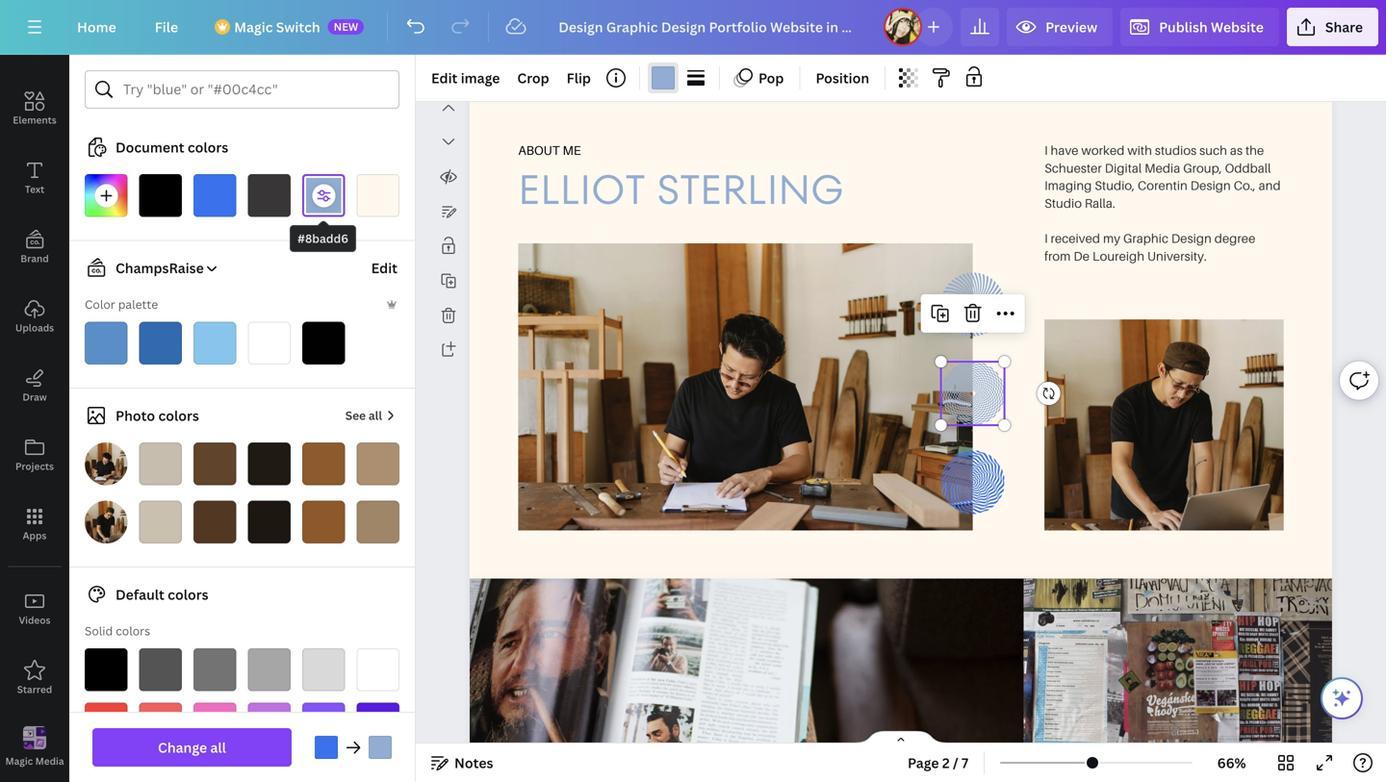 Task type: describe. For each thing, give the bounding box(es) containing it.
magic for magic switch
[[234, 18, 273, 36]]

about me
[[518, 143, 581, 158]]

design inside button
[[19, 44, 51, 57]]

#166bb5 image
[[139, 322, 182, 365]]

color palette
[[85, 297, 158, 312]]

image
[[461, 69, 500, 87]]

7
[[962, 754, 969, 773]]

canva assistant image
[[1330, 687, 1354, 710]]

studio,
[[1095, 178, 1135, 193]]

i have worked with studios such as the schuester digital media group, oddball imaging studio, corentin design co., and studio ralla.
[[1045, 143, 1281, 211]]

received
[[1051, 231, 1100, 246]]

#8badd6
[[297, 231, 349, 246]]

co.,
[[1234, 178, 1256, 193]]

about
[[518, 143, 560, 158]]

edit image
[[431, 69, 500, 87]]

#75c6ef image
[[193, 322, 236, 365]]

page
[[908, 754, 939, 773]]

solid colors
[[85, 623, 150, 639]]

66%
[[1217, 754, 1246, 773]]

solid
[[85, 623, 113, 639]]

champsraise
[[116, 259, 204, 277]]

default
[[116, 586, 164, 604]]

with
[[1128, 143, 1152, 158]]

notes button
[[424, 748, 501, 779]]

starred
[[17, 684, 52, 697]]

cobalt blue #004aad image
[[357, 758, 400, 783]]

edit image button
[[424, 63, 508, 93]]

design inside i received my graphic design degree from de loureigh university.
[[1172, 231, 1212, 246]]

ralla.
[[1085, 196, 1116, 211]]

the
[[1246, 143, 1264, 158]]

as
[[1230, 143, 1243, 158]]

colors for document colors
[[188, 138, 228, 156]]

#654227 image
[[193, 443, 236, 486]]

text button
[[0, 143, 69, 213]]

and
[[1259, 178, 1281, 193]]

see all button
[[343, 397, 400, 435]]

switch
[[276, 18, 320, 36]]

brand button
[[0, 213, 69, 282]]

document
[[116, 138, 184, 156]]

2
[[942, 754, 950, 773]]

crop button
[[510, 63, 557, 93]]

studios
[[1155, 143, 1197, 158]]

i received my graphic design degree from de loureigh university.
[[1045, 231, 1256, 263]]

change all
[[158, 739, 226, 757]]

change all button
[[92, 729, 292, 767]]

media inside button
[[35, 755, 64, 768]]

1 horizontal spatial #2273f3 image
[[315, 736, 338, 760]]

palette
[[118, 297, 158, 312]]

1 horizontal spatial #8badd6 image
[[369, 736, 392, 760]]

home link
[[62, 8, 132, 46]]

pop button
[[728, 63, 792, 93]]

position
[[816, 69, 869, 87]]

#c7bcad image
[[139, 443, 182, 486]]

0 vertical spatial #8badd6 image
[[302, 174, 345, 217]]

my
[[1103, 231, 1121, 246]]

publish
[[1159, 18, 1208, 36]]

see
[[345, 408, 366, 424]]

color
[[85, 297, 115, 312]]

gray #a6a6a6 image
[[248, 649, 291, 692]]

uploads
[[15, 322, 54, 335]]

#393636 image
[[248, 174, 291, 217]]

dark turquoise #0097b2 image
[[85, 758, 128, 783]]

photo colors
[[116, 407, 199, 425]]

corentin
[[1138, 178, 1188, 193]]

sterling
[[657, 161, 844, 218]]

file button
[[139, 8, 194, 46]]

file
[[155, 18, 178, 36]]

colors for solid colors
[[116, 623, 150, 639]]

elements
[[13, 114, 57, 127]]

degree
[[1215, 231, 1256, 246]]

pop
[[759, 69, 784, 87]]

publish website button
[[1121, 8, 1279, 46]]

gray #a6a6a6 image
[[248, 649, 291, 692]]

me
[[563, 143, 581, 158]]

pink #ff66c4 image
[[193, 703, 236, 746]]

magenta #cb6ce6 image
[[248, 703, 291, 746]]

videos button
[[0, 575, 69, 644]]

dark gray #545454 image
[[139, 649, 182, 692]]

draw
[[23, 391, 47, 404]]

#945721 image
[[302, 443, 345, 486]]

dark turquoise #0097b2 image
[[85, 758, 128, 783]]

media inside i have worked with studios such as the schuester digital media group, oddball imaging studio, corentin design co., and studio ralla.
[[1145, 160, 1181, 175]]

uploads button
[[0, 282, 69, 351]]

main menu bar
[[0, 0, 1386, 55]]

cobalt blue #004aad image
[[357, 758, 400, 783]]

notes
[[454, 754, 493, 773]]

66% button
[[1201, 748, 1263, 779]]



Task type: locate. For each thing, give the bounding box(es) containing it.
design
[[19, 44, 51, 57], [1191, 178, 1231, 193], [1172, 231, 1212, 246]]

colors right solid
[[116, 623, 150, 639]]

design up the university. on the top of the page
[[1172, 231, 1212, 246]]

0 vertical spatial all
[[369, 408, 382, 424]]

violet #5e17eb image
[[357, 703, 400, 746], [357, 703, 400, 746]]

magic down starred
[[5, 755, 33, 768]]

projects button
[[0, 421, 69, 490]]

worked
[[1082, 143, 1125, 158]]

black #000000 image
[[85, 649, 128, 692], [85, 649, 128, 692]]

all
[[369, 408, 382, 424], [210, 739, 226, 757]]

0 vertical spatial #2273f3 image
[[193, 174, 236, 217]]

1 vertical spatial #8badd6 image
[[369, 736, 392, 760]]

edit for edit image
[[431, 69, 458, 87]]

document colors
[[116, 138, 228, 156]]

draw button
[[0, 351, 69, 421]]

add a new color image
[[85, 174, 128, 217]]

1 vertical spatial media
[[35, 755, 64, 768]]

0 horizontal spatial media
[[35, 755, 64, 768]]

elliot sterling
[[518, 161, 844, 218]]

media left dark turquoise #0097b2 icon
[[35, 755, 64, 768]]

purple #8c52ff image
[[302, 703, 345, 746]]

from
[[1045, 248, 1071, 263]]

colors right photo
[[158, 407, 199, 425]]

dark gray #545454 image
[[139, 649, 182, 692]]

edit button
[[369, 249, 400, 287]]

change
[[158, 739, 207, 757]]

magic left switch
[[234, 18, 273, 36]]

1 vertical spatial magic
[[5, 755, 33, 768]]

#2273f3 image
[[193, 174, 236, 217], [315, 736, 338, 760]]

#2273f3 image left #393636 image
[[193, 174, 236, 217]]

design up elements button
[[19, 44, 51, 57]]

pink #ff66c4 image
[[193, 703, 236, 746]]

colors right the document
[[188, 138, 228, 156]]

#1e1611 image
[[248, 501, 291, 544]]

all inside button
[[369, 408, 382, 424]]

1 vertical spatial design
[[1191, 178, 1231, 193]]

purple #8c52ff image
[[302, 703, 345, 746]]

1 horizontal spatial edit
[[431, 69, 458, 87]]

#8badd6 image
[[302, 174, 345, 217], [369, 736, 392, 760]]

royal blue #5271ff image
[[302, 758, 345, 783], [302, 758, 345, 783]]

Try "blue" or "#00c4cc" search field
[[123, 71, 387, 108]]

digital
[[1105, 160, 1142, 175]]

i inside i have worked with studios such as the schuester digital media group, oddball imaging studio, corentin design co., and studio ralla.
[[1045, 143, 1048, 158]]

i inside i received my graphic design degree from de loureigh university.
[[1045, 231, 1048, 246]]

de
[[1074, 248, 1090, 263]]

photo
[[116, 407, 155, 425]]

#2273f3 image left cobalt blue #004aad icon
[[315, 736, 338, 760]]

text
[[25, 183, 44, 196]]

#cbbfac image
[[139, 501, 182, 544], [139, 501, 182, 544]]

imaging
[[1045, 178, 1092, 193]]

#166bb5 image
[[139, 322, 182, 365]]

add a new color image
[[85, 174, 128, 217]]

media up corentin
[[1145, 160, 1181, 175]]

1 i from the top
[[1045, 143, 1048, 158]]

share
[[1326, 18, 1363, 36]]

#75c6ef image
[[193, 322, 236, 365]]

0 vertical spatial magic
[[234, 18, 273, 36]]

aqua blue #0cc0df image
[[139, 758, 182, 783]]

oddball
[[1225, 160, 1271, 175]]

2 vertical spatial design
[[1172, 231, 1212, 246]]

i
[[1045, 143, 1048, 158], [1045, 231, 1048, 246]]

edit for edit
[[371, 259, 398, 277]]

0 horizontal spatial #2273f3 image
[[193, 174, 236, 217]]

website
[[1211, 18, 1264, 36]]

home
[[77, 18, 116, 36]]

preview
[[1046, 18, 1098, 36]]

1 vertical spatial i
[[1045, 231, 1048, 246]]

#b28e6d image
[[357, 443, 400, 486], [357, 443, 400, 486]]

#fff8ed image
[[357, 174, 400, 217], [357, 174, 400, 217]]

schuester
[[1045, 160, 1102, 175]]

colors for default colors
[[168, 586, 208, 604]]

share button
[[1287, 8, 1379, 46]]

#4890cd image
[[85, 322, 128, 365], [85, 322, 128, 365]]

studio
[[1045, 196, 1082, 211]]

elements button
[[0, 74, 69, 143]]

0 vertical spatial i
[[1045, 143, 1048, 158]]

page 2 / 7 button
[[900, 748, 976, 779]]

new
[[334, 19, 358, 34]]

1 vertical spatial #2273f3 image
[[315, 736, 338, 760]]

#8badd6 image right purple #8c52ff icon
[[369, 736, 392, 760]]

bright red #ff3131 image
[[85, 703, 128, 746], [85, 703, 128, 746]]

0 horizontal spatial magic
[[5, 755, 33, 768]]

1 horizontal spatial magic
[[234, 18, 273, 36]]

colors right default
[[168, 586, 208, 604]]

colors for photo colors
[[158, 407, 199, 425]]

light gray #d9d9d9 image
[[302, 649, 345, 692], [302, 649, 345, 692]]

#654227 image
[[193, 443, 236, 486]]

0 vertical spatial design
[[19, 44, 51, 57]]

graphic
[[1123, 231, 1169, 246]]

0 horizontal spatial #2273f3 image
[[193, 174, 236, 217]]

all right see
[[369, 408, 382, 424]]

edit inside dropdown button
[[431, 69, 458, 87]]

/
[[953, 754, 959, 773]]

0 vertical spatial #2273f3 image
[[193, 174, 236, 217]]

magic for magic media
[[5, 755, 33, 768]]

Design title text field
[[543, 8, 876, 46]]

#2273f3 image left cobalt blue #004aad icon
[[315, 736, 338, 760]]

magenta #cb6ce6 image
[[248, 703, 291, 746]]

#010101 image
[[302, 322, 345, 365], [302, 322, 345, 365]]

#c7bcad image
[[139, 443, 182, 486]]

0 horizontal spatial edit
[[371, 259, 398, 277]]

#8badd6 image
[[652, 66, 675, 90], [652, 66, 675, 90], [302, 174, 345, 217], [369, 736, 392, 760]]

0 vertical spatial edit
[[431, 69, 458, 87]]

design button
[[0, 5, 69, 74]]

edit
[[431, 69, 458, 87], [371, 259, 398, 277]]

loureigh
[[1093, 248, 1145, 263]]

i for received
[[1045, 231, 1048, 246]]

2 i from the top
[[1045, 231, 1048, 246]]

#8badd6 image up #8badd6
[[302, 174, 345, 217]]

#96561f image
[[302, 501, 345, 544], [302, 501, 345, 544]]

aqua blue #0cc0df image
[[139, 758, 182, 783]]

i up from
[[1045, 231, 1048, 246]]

#000000 image
[[139, 174, 182, 217], [139, 174, 182, 217]]

position button
[[808, 63, 877, 93]]

white #ffffff image
[[357, 649, 400, 692], [357, 649, 400, 692]]

i left have
[[1045, 143, 1048, 158]]

projects
[[15, 460, 54, 473]]

1 horizontal spatial #2273f3 image
[[315, 736, 338, 760]]

magic media
[[5, 755, 64, 768]]

see all
[[345, 408, 382, 424]]

#1e1611 image
[[248, 501, 291, 544]]

all inside button
[[210, 739, 226, 757]]

design inside i have worked with studios such as the schuester digital media group, oddball imaging studio, corentin design co., and studio ralla.
[[1191, 178, 1231, 193]]

magic
[[234, 18, 273, 36], [5, 755, 33, 768]]

edit inside button
[[371, 259, 398, 277]]

show pages image
[[855, 731, 947, 746]]

videos
[[19, 614, 51, 627]]

all for see all
[[369, 408, 382, 424]]

1 vertical spatial all
[[210, 739, 226, 757]]

university.
[[1148, 248, 1207, 263]]

side panel tab list
[[0, 5, 69, 783]]

default colors
[[116, 586, 208, 604]]

#393636 image
[[248, 174, 291, 217]]

magic media button
[[0, 713, 69, 783]]

coral red #ff5757 image
[[139, 703, 182, 746], [139, 703, 182, 746]]

all for change all
[[210, 739, 226, 757]]

apps
[[23, 529, 47, 542]]

0 horizontal spatial all
[[210, 739, 226, 757]]

colors
[[188, 138, 228, 156], [158, 407, 199, 425], [168, 586, 208, 604], [116, 623, 150, 639]]

#ffffff image
[[248, 322, 291, 365], [248, 322, 291, 365]]

brand
[[20, 252, 49, 265]]

1 vertical spatial edit
[[371, 259, 398, 277]]

flip button
[[559, 63, 599, 93]]

preview button
[[1007, 8, 1113, 46]]

such
[[1200, 143, 1227, 158]]

#2273f3 image left #393636 image
[[193, 174, 236, 217]]

magic inside main menu bar
[[234, 18, 273, 36]]

1 horizontal spatial all
[[369, 408, 382, 424]]

1 horizontal spatial media
[[1145, 160, 1181, 175]]

turquoise blue #5ce1e6 image
[[193, 758, 236, 783], [193, 758, 236, 783]]

#a58463 image
[[357, 501, 400, 544], [357, 501, 400, 544]]

crop
[[517, 69, 549, 87]]

champsraise button
[[77, 257, 219, 280]]

i for have
[[1045, 143, 1048, 158]]

1 vertical spatial #2273f3 image
[[315, 736, 338, 760]]

flip
[[567, 69, 591, 87]]

design down group,
[[1191, 178, 1231, 193]]

have
[[1051, 143, 1079, 158]]

#573620 image
[[193, 501, 236, 544], [193, 501, 236, 544]]

magic switch
[[234, 18, 320, 36]]

media
[[1145, 160, 1181, 175], [35, 755, 64, 768]]

0 horizontal spatial #8badd6 image
[[302, 174, 345, 217]]

publish website
[[1159, 18, 1264, 36]]

starred button
[[0, 644, 69, 713]]

0 vertical spatial media
[[1145, 160, 1181, 175]]

gray #737373 image
[[193, 649, 236, 692], [193, 649, 236, 692]]

all right 'change'
[[210, 739, 226, 757]]

page 2 / 7
[[908, 754, 969, 773]]

#2273f3 image
[[193, 174, 236, 217], [315, 736, 338, 760]]

magic inside button
[[5, 755, 33, 768]]

light blue #38b6ff image
[[248, 758, 291, 783], [248, 758, 291, 783]]

#945721 image
[[302, 443, 345, 486]]

group,
[[1183, 160, 1222, 175]]

#211913 image
[[248, 443, 291, 486], [248, 443, 291, 486]]

elliot
[[518, 161, 645, 218]]



Task type: vqa. For each thing, say whether or not it's contained in the screenshot.
second the designs from the right
no



